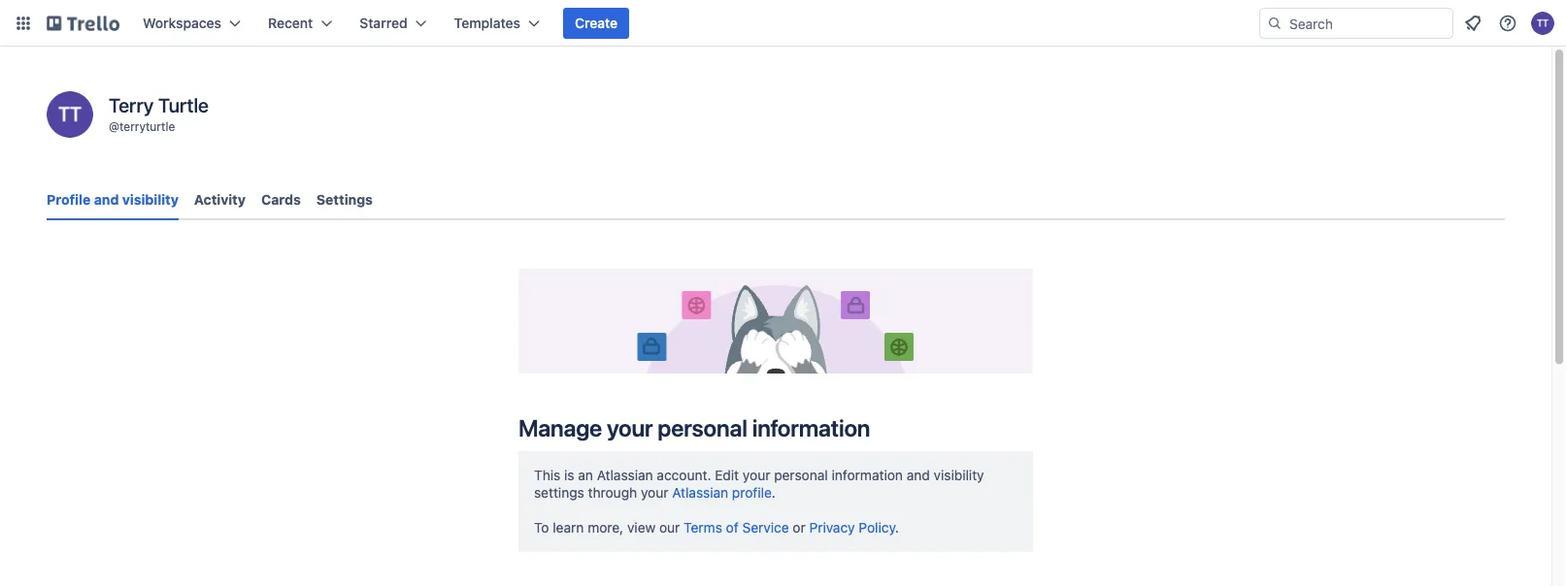 Task type: vqa. For each thing, say whether or not it's contained in the screenshot.
the rightmost The 'Virtual Pet Game'
no



Task type: locate. For each thing, give the bounding box(es) containing it.
. right privacy
[[895, 520, 899, 536]]

1 horizontal spatial .
[[895, 520, 899, 536]]

your
[[607, 415, 653, 442], [743, 468, 771, 484], [641, 485, 669, 501]]

atlassian up through
[[597, 468, 653, 484]]

recent
[[268, 15, 313, 31]]

information up this is an atlassian account. edit your personal information and visibility settings through your at the bottom
[[752, 415, 871, 442]]

0 horizontal spatial visibility
[[122, 192, 179, 208]]

templates
[[454, 15, 521, 31]]

settings link
[[317, 183, 373, 218]]

starred button
[[348, 8, 439, 39]]

personal
[[658, 415, 748, 442], [774, 468, 828, 484]]

learn
[[553, 520, 584, 536]]

1 vertical spatial .
[[895, 520, 899, 536]]

and inside this is an atlassian account. edit your personal information and visibility settings through your
[[907, 468, 930, 484]]

profile and visibility
[[47, 192, 179, 208]]

1 horizontal spatial personal
[[774, 468, 828, 484]]

1 vertical spatial personal
[[774, 468, 828, 484]]

this is an atlassian account. edit your personal information and visibility settings through your
[[534, 468, 985, 501]]

personal inside this is an atlassian account. edit your personal information and visibility settings through your
[[774, 468, 828, 484]]

atlassian profile
[[672, 485, 772, 501]]

2 vertical spatial your
[[641, 485, 669, 501]]

information up policy
[[832, 468, 903, 484]]

1 vertical spatial information
[[832, 468, 903, 484]]

terms of service link
[[684, 520, 789, 536]]

terms
[[684, 520, 723, 536]]

1 vertical spatial and
[[907, 468, 930, 484]]

profile
[[47, 192, 91, 208]]

atlassian
[[597, 468, 653, 484], [672, 485, 729, 501]]

and
[[94, 192, 119, 208], [907, 468, 930, 484]]

visibility
[[122, 192, 179, 208], [934, 468, 985, 484]]

. up service
[[772, 485, 776, 501]]

personal up or
[[774, 468, 828, 484]]

1 horizontal spatial visibility
[[934, 468, 985, 484]]

or
[[793, 520, 806, 536]]

create button
[[563, 8, 630, 39]]

policy
[[859, 520, 895, 536]]

0 horizontal spatial personal
[[658, 415, 748, 442]]

your down 'account.'
[[641, 485, 669, 501]]

1 horizontal spatial atlassian
[[672, 485, 729, 501]]

0 horizontal spatial and
[[94, 192, 119, 208]]

0 vertical spatial and
[[94, 192, 119, 208]]

1 vertical spatial your
[[743, 468, 771, 484]]

1 vertical spatial visibility
[[934, 468, 985, 484]]

terry turtle (terryturtle) image
[[47, 91, 93, 138]]

0 vertical spatial .
[[772, 485, 776, 501]]

atlassian inside this is an atlassian account. edit your personal information and visibility settings through your
[[597, 468, 653, 484]]

activity link
[[194, 183, 246, 218]]

information
[[752, 415, 871, 442], [832, 468, 903, 484]]

your up through
[[607, 415, 653, 442]]

0 horizontal spatial atlassian
[[597, 468, 653, 484]]

0 vertical spatial visibility
[[122, 192, 179, 208]]

personal up 'account.'
[[658, 415, 748, 442]]

your up profile at the bottom
[[743, 468, 771, 484]]

. inside ". to learn more, view our"
[[772, 485, 776, 501]]

to
[[534, 520, 549, 536]]

.
[[772, 485, 776, 501], [895, 520, 899, 536]]

information inside this is an atlassian account. edit your personal information and visibility settings through your
[[832, 468, 903, 484]]

1 vertical spatial atlassian
[[672, 485, 729, 501]]

manage your personal information
[[519, 415, 871, 442]]

1 horizontal spatial and
[[907, 468, 930, 484]]

0 notifications image
[[1462, 12, 1485, 35]]

0 vertical spatial atlassian
[[597, 468, 653, 484]]

0 horizontal spatial .
[[772, 485, 776, 501]]

search image
[[1268, 16, 1283, 31]]

atlassian down 'account.'
[[672, 485, 729, 501]]



Task type: describe. For each thing, give the bounding box(es) containing it.
primary element
[[0, 0, 1567, 47]]

create
[[575, 15, 618, 31]]

workspaces button
[[131, 8, 253, 39]]

privacy policy link
[[810, 520, 895, 536]]

0 vertical spatial your
[[607, 415, 653, 442]]

open information menu image
[[1499, 14, 1518, 33]]

recent button
[[256, 8, 344, 39]]

an
[[578, 468, 593, 484]]

this
[[534, 468, 561, 484]]

our
[[660, 520, 680, 536]]

0 vertical spatial personal
[[658, 415, 748, 442]]

through
[[588, 485, 637, 501]]

cards link
[[261, 183, 301, 218]]

visibility inside profile and visibility link
[[122, 192, 179, 208]]

profile and visibility link
[[47, 183, 179, 220]]

Search field
[[1283, 9, 1453, 38]]

cards
[[261, 192, 301, 208]]

terry turtle (terryturtle) image
[[1532, 12, 1555, 35]]

view
[[627, 520, 656, 536]]

back to home image
[[47, 8, 119, 39]]

visibility inside this is an atlassian account. edit your personal information and visibility settings through your
[[934, 468, 985, 484]]

terry
[[109, 93, 154, 116]]

terryturtle
[[119, 119, 175, 133]]

terms of service or privacy policy .
[[684, 520, 899, 536]]

0 vertical spatial information
[[752, 415, 871, 442]]

manage
[[519, 415, 602, 442]]

. to learn more, view our
[[534, 485, 776, 536]]

settings
[[317, 192, 373, 208]]

privacy
[[810, 520, 855, 536]]

of
[[726, 520, 739, 536]]

templates button
[[443, 8, 552, 39]]

more,
[[588, 520, 624, 536]]

@
[[109, 119, 119, 133]]

workspaces
[[143, 15, 222, 31]]

atlassian profile link
[[672, 485, 772, 501]]

edit
[[715, 468, 739, 484]]

activity
[[194, 192, 246, 208]]

terry turtle @ terryturtle
[[109, 93, 209, 133]]

account.
[[657, 468, 711, 484]]

turtle
[[158, 93, 209, 116]]

settings
[[534, 485, 585, 501]]

service
[[743, 520, 789, 536]]

starred
[[360, 15, 408, 31]]

is
[[564, 468, 575, 484]]

profile
[[732, 485, 772, 501]]



